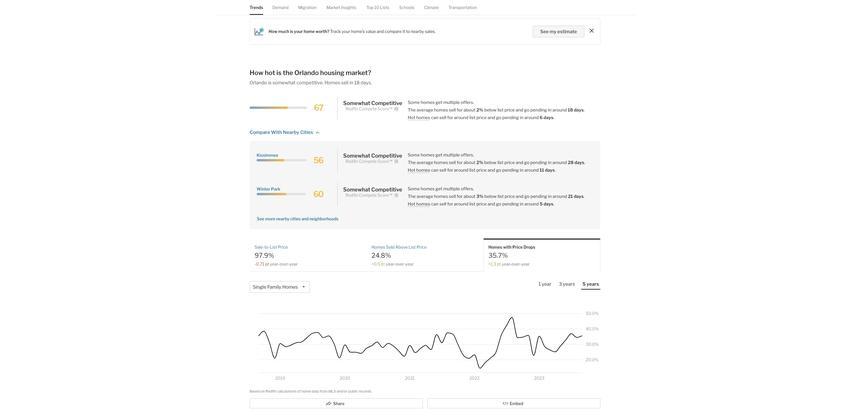 Task type: describe. For each thing, give the bounding box(es) containing it.
18 inside "some homes get multiple offers. the average homes  sell for about 2% below list price and  go pending in around 18 days . hot homes can  sell for around list price and  go pending in around 6 days ."
[[568, 108, 573, 113]]

redfin compete score ™ for 56
[[346, 159, 393, 164]]

price inside sale-to-list price 97.9% -0.71 pt year-over-year
[[278, 245, 288, 250]]

somewhat
[[273, 80, 296, 86]]

0.71
[[256, 262, 264, 267]]

orlando's
[[500, 0, 518, 5]]

about for 56
[[464, 160, 476, 166]]

market
[[363, 0, 377, 5]]

year inside homes sold above list price 24.8% +0.5 pt year-over-year
[[406, 262, 414, 267]]

than inside orlando's median sale price is 16% lower than the national average.
[[578, 0, 586, 5]]

transportation link
[[449, 0, 477, 15]]

schools link
[[400, 0, 415, 15]]

year inside button
[[542, 282, 552, 288]]

cities
[[291, 217, 301, 222]]

™ for 60
[[389, 193, 393, 198]]

year- for 97.9%
[[270, 262, 280, 267]]

winter park
[[257, 187, 281, 192]]

my
[[550, 29, 557, 35]]

orlando down hot
[[250, 80, 267, 86]]

u.s.
[[339, 0, 346, 5]]

over- inside homes with price drops 35.7% +1.3 pt year-over-year
[[512, 262, 522, 267]]

u.s. housing market
[[339, 0, 377, 5]]

offers. for 56
[[461, 153, 474, 158]]

somewhat for 60
[[343, 187, 371, 193]]

top 10 lists
[[367, 5, 390, 10]]

with
[[271, 130, 282, 136]]

1 vertical spatial housing
[[320, 69, 345, 77]]

sale-
[[255, 245, 265, 250]]

lower
[[566, 0, 577, 5]]

the inside "some homes get multiple offers. the average homes  sell for about 2% below list price and  go pending in around 18 days . hot homes can  sell for around list price and  go pending in around 6 days ."
[[408, 108, 416, 113]]

1 horizontal spatial nearby
[[411, 29, 424, 34]]

overall cost of living in orlando is 3% higher than the national average.
[[282, 7, 416, 12]]

more
[[265, 217, 276, 222]]

how for how hot is the orlando housing market?
[[250, 69, 264, 77]]

and/or
[[337, 390, 348, 394]]

records.
[[359, 390, 372, 394]]

+1.3
[[489, 262, 497, 267]]

to compare other locations to the
[[250, 0, 315, 5]]

0 vertical spatial home
[[441, 7, 452, 12]]

about inside "some homes get multiple offers. the average homes  sell for about 2% below list price and  go pending in around 18 days . hot homes can  sell for around list price and  go pending in around 6 days ."
[[464, 108, 476, 113]]

homes right competitive.
[[325, 80, 340, 86]]

much
[[279, 29, 289, 34]]

1 your from the left
[[294, 29, 303, 34]]

year- inside homes with price drops 35.7% +1.3 pt year-over-year
[[502, 262, 512, 267]]

can inside "some homes get multiple offers. the average homes  sell for about 2% below list price and  go pending in around 18 days . hot homes can  sell for around list price and  go pending in around 6 days ."
[[432, 115, 439, 121]]

below for 60
[[485, 194, 497, 200]]

16%
[[557, 0, 565, 5]]

climate
[[424, 5, 439, 10]]

year inside sale-to-list price 97.9% -0.71 pt year-over-year
[[290, 262, 298, 267]]

overall
[[283, 7, 296, 12]]

it
[[403, 29, 406, 34]]

11
[[540, 168, 545, 173]]

home's
[[351, 29, 365, 34]]

how hot is the orlando housing market?
[[250, 69, 372, 77]]

hot for 56
[[408, 168, 416, 173]]

5 years
[[583, 282, 599, 288]]

average. inside orlando's median sale price is 16% lower than the national average.
[[266, 7, 282, 12]]

learn which home features in orlando
[[416, 7, 489, 12]]

climate link
[[424, 0, 439, 15]]

1 somewhat competitive from the top
[[343, 100, 403, 106]]

learn
[[417, 7, 428, 12]]

60
[[313, 190, 324, 199]]

0 horizontal spatial 3%
[[347, 7, 353, 12]]

the up "living" on the left of the page
[[308, 0, 314, 5]]

24.8%
[[372, 252, 391, 260]]

+0.5
[[372, 262, 381, 267]]

above
[[396, 245, 408, 250]]

the up somewhat
[[283, 69, 293, 77]]

drops
[[524, 245, 536, 250]]

average inside "some homes get multiple offers. the average homes  sell for about 2% below list price and  go pending in around 18 days . hot homes can  sell for around list price and  go pending in around 6 days ."
[[417, 108, 433, 113]]

redfin for some homes get multiple offers. the average homes  sell for about 2% below list price and  go pending in around 18 days . hot homes can  sell for around list price and  go pending in around 6 days .
[[346, 107, 358, 112]]

score for 56
[[378, 159, 389, 164]]

park
[[271, 187, 281, 192]]

market
[[327, 5, 340, 10]]

is right much
[[290, 29, 293, 34]]

below inside "some homes get multiple offers. the average homes  sell for about 2% below list price and  go pending in around 18 days . hot homes can  sell for around list price and  go pending in around 6 days ."
[[485, 108, 497, 113]]

28
[[568, 160, 574, 166]]

1
[[539, 282, 541, 288]]

2% for 11 days
[[477, 160, 484, 166]]

offers. inside "some homes get multiple offers. the average homes  sell for about 2% below list price and  go pending in around 18 days . hot homes can  sell for around list price and  go pending in around 6 days ."
[[461, 100, 474, 105]]

national inside orlando's median sale price is 16% lower than the national average.
[[250, 7, 265, 12]]

some homes get multiple offers. the average homes  sell for about 2% below list price and  go pending in around 28 days . hot homes can  sell for around list price and  go pending in around 11 days .
[[408, 153, 586, 173]]

market insights
[[327, 5, 357, 10]]

see for see more nearby cities and neighborhoods
[[257, 217, 265, 222]]

™ for 56
[[389, 159, 393, 164]]

pt for 24.8%
[[381, 262, 385, 267]]

single family homes
[[253, 285, 298, 290]]

the for 60
[[408, 194, 416, 200]]

cost
[[297, 7, 306, 12]]

3 years button
[[558, 282, 577, 290]]

1 year button
[[538, 282, 553, 290]]

0 vertical spatial to
[[303, 0, 307, 5]]

compare
[[250, 130, 270, 136]]

compete for 60
[[359, 193, 377, 198]]

over- for 24.8%
[[396, 262, 406, 267]]

score for 60
[[378, 193, 389, 198]]

homes with price drops 35.7% +1.3 pt year-over-year
[[489, 245, 536, 267]]

redfin compete score ™ for 60
[[346, 193, 393, 198]]

which
[[429, 7, 440, 12]]

value
[[366, 29, 376, 34]]

orlando's median sale price is 16% lower than the national average.
[[250, 0, 593, 12]]

3 years
[[559, 282, 575, 288]]

see my estimate button
[[533, 26, 585, 37]]

winter park link
[[257, 187, 281, 192]]

orlando up competitive.
[[295, 69, 319, 77]]

top
[[367, 5, 374, 10]]

-
[[255, 262, 256, 267]]

1 vertical spatial to
[[406, 29, 410, 34]]

demand link
[[273, 0, 289, 15]]

some for 56
[[408, 153, 420, 158]]

other
[[273, 0, 284, 5]]

1 vertical spatial than
[[367, 7, 376, 12]]

some for 60
[[408, 187, 420, 192]]

list inside sale-to-list price 97.9% -0.71 pt year-over-year
[[270, 245, 277, 250]]

5 inside button
[[583, 282, 586, 288]]

track home value image
[[255, 28, 264, 35]]

how for how much is your home worth? track your home's value and compare it to nearby sales.
[[269, 29, 278, 34]]

features
[[453, 7, 469, 12]]

share
[[333, 402, 345, 407]]

price inside orlando's median sale price is 16% lower than the national average.
[[542, 0, 552, 5]]

worth?
[[316, 29, 330, 34]]

how much is your home worth? track your home's value and compare it to nearby sales.
[[269, 29, 436, 34]]

based
[[250, 390, 260, 394]]

share button
[[250, 399, 423, 409]]

orlando is somewhat competitive. homes sell in 18 days.
[[250, 80, 372, 86]]

get for 56
[[436, 153, 443, 158]]

calculations
[[277, 390, 297, 394]]

to-
[[265, 245, 270, 250]]

can for 60
[[432, 202, 439, 207]]

is down u.s.
[[343, 7, 346, 12]]

migration
[[298, 5, 317, 10]]

redfin for some homes get multiple offers. the average homes  sell for about 2% below list price and  go pending in around 28 days . hot homes can  sell for around list price and  go pending in around 11 days .
[[346, 159, 358, 164]]

35.7%
[[489, 252, 508, 260]]

days.
[[361, 80, 372, 86]]

cities
[[300, 130, 313, 136]]

sale
[[534, 0, 541, 5]]

hot for 60
[[408, 202, 416, 207]]

estimate
[[558, 29, 577, 35]]

transportation
[[449, 5, 477, 10]]

10
[[375, 5, 380, 10]]

see more nearby cities and neighborhoods
[[257, 217, 339, 222]]

single
[[253, 285, 267, 290]]

1 vertical spatial home
[[304, 29, 315, 34]]

market?
[[346, 69, 372, 77]]

data
[[312, 390, 319, 394]]

multiple inside "some homes get multiple offers. the average homes  sell for about 2% below list price and  go pending in around 18 days . hot homes can  sell for around list price and  go pending in around 6 days ."
[[444, 100, 460, 105]]

1 vertical spatial of
[[298, 390, 301, 394]]

years for 3 years
[[563, 282, 575, 288]]

1 vertical spatial nearby
[[276, 217, 290, 222]]

hot inside "some homes get multiple offers. the average homes  sell for about 2% below list price and  go pending in around 18 days . hot homes can  sell for around list price and  go pending in around 6 days ."
[[408, 115, 416, 121]]

homes sold above list price 24.8% +0.5 pt year-over-year
[[372, 245, 427, 267]]



Task type: vqa. For each thing, say whether or not it's contained in the screenshot.
U.S.
yes



Task type: locate. For each thing, give the bounding box(es) containing it.
than down market
[[367, 7, 376, 12]]

your
[[294, 29, 303, 34], [342, 29, 351, 34]]

2 vertical spatial offers.
[[461, 187, 474, 192]]

2 vertical spatial somewhat competitive
[[343, 187, 403, 193]]

somewhat competitive for 56
[[343, 153, 403, 159]]

years for 5 years
[[587, 282, 599, 288]]

3% inside 'some homes get multiple offers. the average homes  sell for about 3% below list price and  go pending in around 21 days . hot homes can  sell for around list price and  go pending in around 5 days .'
[[477, 194, 484, 200]]

2 hot from the top
[[408, 168, 416, 173]]

homes
[[325, 80, 340, 86], [372, 245, 386, 250], [489, 245, 503, 250], [283, 285, 298, 290]]

year- down 35.7%
[[502, 262, 512, 267]]

2 redfin compete score ™ from the top
[[346, 159, 393, 164]]

year- inside sale-to-list price 97.9% -0.71 pt year-over-year
[[270, 262, 280, 267]]

2% inside some homes get multiple offers. the average homes  sell for about 2% below list price and  go pending in around 28 days . hot homes can  sell for around list price and  go pending in around 11 days .
[[477, 160, 484, 166]]

1 year- from the left
[[270, 262, 280, 267]]

hot inside 'some homes get multiple offers. the average homes  sell for about 3% below list price and  go pending in around 21 days . hot homes can  sell for around list price and  go pending in around 5 days .'
[[408, 202, 416, 207]]

1 horizontal spatial than
[[578, 0, 586, 5]]

homes inside homes sold above list price 24.8% +0.5 pt year-over-year
[[372, 245, 386, 250]]

nearby
[[283, 130, 299, 136]]

some inside 'some homes get multiple offers. the average homes  sell for about 3% below list price and  go pending in around 21 days . hot homes can  sell for around list price and  go pending in around 5 days .'
[[408, 187, 420, 192]]

lists
[[380, 5, 390, 10]]

1 vertical spatial ™
[[389, 159, 393, 164]]

price inside homes with price drops 35.7% +1.3 pt year-over-year
[[513, 245, 523, 250]]

see left my
[[541, 29, 549, 35]]

1 hot from the top
[[408, 115, 416, 121]]

2% inside "some homes get multiple offers. the average homes  sell for about 2% below list price and  go pending in around 18 days . hot homes can  sell for around list price and  go pending in around 6 days ."
[[477, 108, 484, 113]]

the inside orlando's median sale price is 16% lower than the national average.
[[587, 0, 593, 5]]

get inside "some homes get multiple offers. the average homes  sell for about 2% below list price and  go pending in around 18 days . hot homes can  sell for around list price and  go pending in around 6 days ."
[[436, 100, 443, 105]]

2 vertical spatial about
[[464, 194, 476, 200]]

average inside some homes get multiple offers. the average homes  sell for about 2% below list price and  go pending in around 28 days . hot homes can  sell for around list price and  go pending in around 11 days .
[[417, 160, 433, 166]]

list inside homes sold above list price 24.8% +0.5 pt year-over-year
[[409, 245, 416, 250]]

2 horizontal spatial over-
[[512, 262, 522, 267]]

1 horizontal spatial over-
[[396, 262, 406, 267]]

home left the data
[[302, 390, 311, 394]]

2 can from the top
[[432, 168, 439, 173]]

with
[[504, 245, 512, 250]]

years right 3
[[563, 282, 575, 288]]

3 pt from the left
[[497, 262, 501, 267]]

2 vertical spatial score
[[378, 193, 389, 198]]

somewhat for 56
[[343, 153, 371, 159]]

somewhat competitive
[[343, 100, 403, 106], [343, 153, 403, 159], [343, 187, 403, 193]]

2 somewhat competitive from the top
[[343, 153, 403, 159]]

1 can from the top
[[432, 115, 439, 121]]

1 vertical spatial compare
[[385, 29, 402, 34]]

price right the with
[[513, 245, 523, 250]]

hot
[[265, 69, 275, 77]]

over-
[[280, 262, 290, 267], [396, 262, 406, 267], [512, 262, 522, 267]]

embed button
[[428, 399, 601, 409]]

0 vertical spatial 3%
[[347, 7, 353, 12]]

years right 3 years
[[587, 282, 599, 288]]

1 horizontal spatial compare
[[385, 29, 402, 34]]

1 year
[[539, 282, 552, 288]]

0 horizontal spatial price
[[278, 245, 288, 250]]

the
[[408, 108, 416, 113], [408, 160, 416, 166], [408, 194, 416, 200]]

3 about from the top
[[464, 194, 476, 200]]

year- down 97.9%
[[270, 262, 280, 267]]

0 vertical spatial see
[[541, 29, 549, 35]]

1 vertical spatial redfin compete score ™
[[346, 159, 393, 164]]

and
[[377, 29, 384, 34], [516, 108, 524, 113], [488, 115, 496, 121], [516, 160, 524, 166], [488, 168, 496, 173], [516, 194, 524, 200], [488, 202, 496, 207], [302, 217, 309, 222]]

is
[[553, 0, 556, 5], [343, 7, 346, 12], [290, 29, 293, 34], [277, 69, 282, 77], [268, 80, 272, 86]]

1 vertical spatial hot
[[408, 168, 416, 173]]

average for 56
[[417, 160, 433, 166]]

in
[[322, 7, 326, 12], [470, 7, 473, 12], [350, 80, 354, 86], [548, 108, 552, 113], [520, 115, 524, 121], [548, 160, 552, 166], [520, 168, 524, 173], [549, 194, 552, 200], [520, 202, 524, 207]]

1 vertical spatial average
[[417, 160, 433, 166]]

somewhat competitive for 60
[[343, 187, 403, 193]]

to right it
[[406, 29, 410, 34]]

trends
[[250, 5, 263, 10]]

0 horizontal spatial how
[[250, 69, 264, 77]]

97.9%
[[255, 252, 274, 260]]

2 some from the top
[[408, 153, 420, 158]]

2 the from the top
[[408, 160, 416, 166]]

0 horizontal spatial list
[[270, 245, 277, 250]]

compare right 'to'
[[255, 0, 272, 5]]

is left 16%
[[553, 0, 556, 5]]

pt right +1.3
[[497, 262, 501, 267]]

1 vertical spatial compete
[[359, 159, 377, 164]]

3 can from the top
[[432, 202, 439, 207]]

0 vertical spatial below
[[485, 108, 497, 113]]

see my estimate
[[541, 29, 577, 35]]

2 get from the top
[[436, 153, 443, 158]]

multiple for 60
[[444, 187, 460, 192]]

year inside homes with price drops 35.7% +1.3 pt year-over-year
[[522, 262, 530, 267]]

kissimmee link
[[257, 153, 279, 158]]

competitive.
[[297, 80, 324, 86]]

about inside 'some homes get multiple offers. the average homes  sell for about 3% below list price and  go pending in around 21 days . hot homes can  sell for around list price and  go pending in around 5 days .'
[[464, 194, 476, 200]]

demand
[[273, 5, 289, 10]]

homes up the 24.8%
[[372, 245, 386, 250]]

public
[[348, 390, 358, 394]]

housing up higher
[[347, 0, 362, 5]]

home left 'worth?'
[[304, 29, 315, 34]]

2 average from the top
[[417, 160, 433, 166]]

1 horizontal spatial to
[[406, 29, 410, 34]]

1 average from the top
[[417, 108, 433, 113]]

1 years from the left
[[563, 282, 575, 288]]

2 compete from the top
[[359, 159, 377, 164]]

2 vertical spatial competitive
[[372, 187, 403, 193]]

2 vertical spatial compete
[[359, 193, 377, 198]]

2 your from the left
[[342, 29, 351, 34]]

0 vertical spatial the
[[408, 108, 416, 113]]

1 multiple from the top
[[444, 100, 460, 105]]

1 competitive from the top
[[372, 100, 403, 106]]

homes inside homes with price drops 35.7% +1.3 pt year-over-year
[[489, 245, 503, 250]]

pt inside sale-to-list price 97.9% -0.71 pt year-over-year
[[265, 262, 269, 267]]

year-
[[270, 262, 280, 267], [386, 262, 396, 267], [502, 262, 512, 267]]

compete
[[359, 107, 377, 112], [359, 159, 377, 164], [359, 193, 377, 198]]

the inside some homes get multiple offers. the average homes  sell for about 2% below list price and  go pending in around 28 days . hot homes can  sell for around list price and  go pending in around 11 days .
[[408, 160, 416, 166]]

1 some from the top
[[408, 100, 420, 105]]

1 horizontal spatial your
[[342, 29, 351, 34]]

price right to-
[[278, 245, 288, 250]]

is inside orlando's median sale price is 16% lower than the national average.
[[553, 0, 556, 5]]

2 vertical spatial some
[[408, 187, 420, 192]]

0 vertical spatial score
[[378, 107, 389, 112]]

over- inside homes sold above list price 24.8% +0.5 pt year-over-year
[[396, 262, 406, 267]]

0 horizontal spatial to
[[303, 0, 307, 5]]

top 10 lists link
[[367, 0, 390, 15]]

of right cost
[[307, 7, 311, 12]]

mls
[[329, 390, 336, 394]]

average. left learn
[[400, 7, 416, 12]]

how left hot
[[250, 69, 264, 77]]

1 horizontal spatial 5
[[583, 282, 586, 288]]

2% for 6 days
[[477, 108, 484, 113]]

3 below from the top
[[485, 194, 497, 200]]

1 vertical spatial offers.
[[461, 153, 474, 158]]

average. down other
[[266, 7, 282, 12]]

1 horizontal spatial year-
[[386, 262, 396, 267]]

see more nearby cities and neighborhoods button
[[257, 217, 339, 222]]

year- for 24.8%
[[386, 262, 396, 267]]

21
[[568, 194, 573, 200]]

housing
[[347, 0, 362, 5], [320, 69, 345, 77]]

3
[[559, 282, 562, 288]]

3 somewhat competitive from the top
[[343, 187, 403, 193]]

2 vertical spatial average
[[417, 194, 433, 200]]

1 2% from the top
[[477, 108, 484, 113]]

nearby left sales. at the top of the page
[[411, 29, 424, 34]]

list up 97.9%
[[270, 245, 277, 250]]

2 national from the left
[[384, 7, 399, 12]]

your right much
[[294, 29, 303, 34]]

below for 56
[[485, 160, 497, 166]]

compete for 56
[[359, 159, 377, 164]]

national right 10
[[384, 7, 399, 12]]

2 2% from the top
[[477, 160, 484, 166]]

orlando right features on the right of the page
[[474, 7, 489, 12]]

is down hot
[[268, 80, 272, 86]]

living
[[311, 7, 321, 12]]

list right above
[[409, 245, 416, 250]]

2 multiple from the top
[[444, 153, 460, 158]]

0 vertical spatial 18
[[355, 80, 360, 86]]

pt for 97.9%
[[265, 262, 269, 267]]

the right lower
[[587, 0, 593, 5]]

competitive for 56
[[372, 153, 403, 159]]

2 vertical spatial can
[[432, 202, 439, 207]]

than right lower
[[578, 0, 586, 5]]

price right above
[[417, 245, 427, 250]]

0 vertical spatial nearby
[[411, 29, 424, 34]]

around
[[553, 108, 567, 113], [454, 115, 469, 121], [525, 115, 539, 121], [553, 160, 567, 166], [454, 168, 469, 173], [525, 168, 539, 173], [553, 194, 568, 200], [454, 202, 469, 207], [525, 202, 539, 207]]

over- inside sale-to-list price 97.9% -0.71 pt year-over-year
[[280, 262, 290, 267]]

2 years from the left
[[587, 282, 599, 288]]

2 horizontal spatial price
[[513, 245, 523, 250]]

1 vertical spatial the
[[408, 160, 416, 166]]

see inside button
[[541, 29, 549, 35]]

multiple for 56
[[444, 153, 460, 158]]

3 the from the top
[[408, 194, 416, 200]]

get for 60
[[436, 187, 443, 192]]

year- down the 24.8%
[[386, 262, 396, 267]]

national
[[250, 7, 265, 12], [384, 7, 399, 12]]

price
[[278, 245, 288, 250], [417, 245, 427, 250], [513, 245, 523, 250]]

average for 60
[[417, 194, 433, 200]]

some inside some homes get multiple offers. the average homes  sell for about 2% below list price and  go pending in around 28 days . hot homes can  sell for around list price and  go pending in around 11 days .
[[408, 153, 420, 158]]

about for 60
[[464, 194, 476, 200]]

below inside 'some homes get multiple offers. the average homes  sell for about 3% below list price and  go pending in around 21 days . hot homes can  sell for around list price and  go pending in around 5 days .'
[[485, 194, 497, 200]]

0 vertical spatial than
[[578, 0, 586, 5]]

1 vertical spatial 2%
[[477, 160, 484, 166]]

3 multiple from the top
[[444, 187, 460, 192]]

2 vertical spatial multiple
[[444, 187, 460, 192]]

1 below from the top
[[485, 108, 497, 113]]

3 over- from the left
[[512, 262, 522, 267]]

price
[[542, 0, 552, 5], [505, 108, 515, 113], [477, 115, 487, 121], [505, 160, 515, 166], [477, 168, 487, 173], [505, 194, 515, 200], [477, 202, 487, 207]]

year- inside homes sold above list price 24.8% +0.5 pt year-over-year
[[386, 262, 396, 267]]

the right top
[[376, 7, 383, 12]]

years inside 5 years button
[[587, 282, 599, 288]]

1 ™ from the top
[[389, 107, 393, 112]]

0 horizontal spatial than
[[367, 7, 376, 12]]

0 horizontal spatial see
[[257, 217, 265, 222]]

orlando down u.s.
[[327, 7, 342, 12]]

2 list from the left
[[409, 245, 416, 250]]

see for see my estimate
[[541, 29, 549, 35]]

3 average from the top
[[417, 194, 433, 200]]

how left much
[[269, 29, 278, 34]]

0 horizontal spatial 18
[[355, 80, 360, 86]]

0 vertical spatial 2%
[[477, 108, 484, 113]]

0 vertical spatial get
[[436, 100, 443, 105]]

3 compete from the top
[[359, 193, 377, 198]]

1 national from the left
[[250, 7, 265, 12]]

1 vertical spatial multiple
[[444, 153, 460, 158]]

some inside "some homes get multiple offers. the average homes  sell for about 2% below list price and  go pending in around 18 days . hot homes can  sell for around list price and  go pending in around 6 days ."
[[408, 100, 420, 105]]

3 hot from the top
[[408, 202, 416, 207]]

56
[[314, 156, 324, 166]]

1 horizontal spatial list
[[409, 245, 416, 250]]

5 years button
[[582, 282, 601, 290]]

locations
[[284, 0, 302, 5]]

0 vertical spatial can
[[432, 115, 439, 121]]

1 vertical spatial some
[[408, 153, 420, 158]]

0 vertical spatial redfin compete score ™
[[346, 107, 393, 112]]

2 vertical spatial ™
[[389, 193, 393, 198]]

2 competitive from the top
[[372, 153, 403, 159]]

get inside 'some homes get multiple offers. the average homes  sell for about 3% below list price and  go pending in around 21 days . hot homes can  sell for around list price and  go pending in around 5 days .'
[[436, 187, 443, 192]]

some homes get multiple offers. the average homes  sell for about 3% below list price and  go pending in around 21 days . hot homes can  sell for around list price and  go pending in around 5 days .
[[408, 187, 585, 207]]

0 vertical spatial 5
[[540, 202, 543, 207]]

pt
[[265, 262, 269, 267], [381, 262, 385, 267], [497, 262, 501, 267]]

1 price from the left
[[278, 245, 288, 250]]

about
[[464, 108, 476, 113], [464, 160, 476, 166], [464, 194, 476, 200]]

2 vertical spatial hot
[[408, 202, 416, 207]]

average inside 'some homes get multiple offers. the average homes  sell for about 3% below list price and  go pending in around 21 days . hot homes can  sell for around list price and  go pending in around 5 days .'
[[417, 194, 433, 200]]

insights
[[341, 5, 357, 10]]

national down 'to'
[[250, 7, 265, 12]]

pending
[[531, 108, 547, 113], [503, 115, 519, 121], [531, 160, 547, 166], [503, 168, 519, 173], [531, 194, 548, 200], [503, 202, 519, 207]]

of
[[307, 7, 311, 12], [298, 390, 301, 394]]

0 vertical spatial multiple
[[444, 100, 460, 105]]

2 about from the top
[[464, 160, 476, 166]]

pt right +0.5
[[381, 262, 385, 267]]

your right 'track'
[[342, 29, 351, 34]]

1 horizontal spatial years
[[587, 282, 599, 288]]

over- down above
[[396, 262, 406, 267]]

0 vertical spatial some
[[408, 100, 420, 105]]

0 horizontal spatial of
[[298, 390, 301, 394]]

1 list from the left
[[270, 245, 277, 250]]

1 horizontal spatial see
[[541, 29, 549, 35]]

1 redfin compete score ™ from the top
[[346, 107, 393, 112]]

on
[[261, 390, 265, 394]]

can for 56
[[432, 168, 439, 173]]

1 somewhat from the top
[[343, 100, 371, 106]]

to up cost
[[303, 0, 307, 5]]

sell
[[341, 80, 349, 86], [449, 108, 456, 113], [440, 115, 447, 121], [449, 160, 456, 166], [440, 168, 447, 173], [449, 194, 456, 200], [440, 202, 447, 207]]

about inside some homes get multiple offers. the average homes  sell for about 2% below list price and  go pending in around 28 days . hot homes can  sell for around list price and  go pending in around 11 days .
[[464, 160, 476, 166]]

nearby
[[411, 29, 424, 34], [276, 217, 290, 222]]

1 horizontal spatial 3%
[[477, 194, 484, 200]]

over- right "0.71" at the bottom left
[[280, 262, 290, 267]]

some homes get multiple offers. the average homes  sell for about 2% below list price and  go pending in around 18 days . hot homes can  sell for around list price and  go pending in around 6 days .
[[408, 100, 585, 121]]

can
[[432, 115, 439, 121], [432, 168, 439, 173], [432, 202, 439, 207]]

pt inside homes sold above list price 24.8% +0.5 pt year-over-year
[[381, 262, 385, 267]]

2 pt from the left
[[381, 262, 385, 267]]

1 vertical spatial 18
[[568, 108, 573, 113]]

0 vertical spatial compare
[[255, 0, 272, 5]]

the inside 'some homes get multiple offers. the average homes  sell for about 3% below list price and  go pending in around 21 days . hot homes can  sell for around list price and  go pending in around 5 days .'
[[408, 194, 416, 200]]

0 vertical spatial how
[[269, 29, 278, 34]]

2 score from the top
[[378, 159, 389, 164]]

how
[[269, 29, 278, 34], [250, 69, 264, 77]]

pt inside homes with price drops 35.7% +1.3 pt year-over-year
[[497, 262, 501, 267]]

1 vertical spatial about
[[464, 160, 476, 166]]

is right hot
[[277, 69, 282, 77]]

below inside some homes get multiple offers. the average homes  sell for about 2% below list price and  go pending in around 28 days . hot homes can  sell for around list price and  go pending in around 11 days .
[[485, 160, 497, 166]]

score
[[378, 107, 389, 112], [378, 159, 389, 164], [378, 193, 389, 198]]

1 vertical spatial 3%
[[477, 194, 484, 200]]

1 horizontal spatial how
[[269, 29, 278, 34]]

hot inside some homes get multiple offers. the average homes  sell for about 2% below list price and  go pending in around 28 days . hot homes can  sell for around list price and  go pending in around 11 days .
[[408, 168, 416, 173]]

redfin compete score ™
[[346, 107, 393, 112], [346, 159, 393, 164], [346, 193, 393, 198]]

0 vertical spatial housing
[[347, 0, 362, 5]]

2 year- from the left
[[386, 262, 396, 267]]

.
[[584, 108, 585, 113], [554, 115, 555, 121], [585, 160, 586, 166], [555, 168, 556, 173], [584, 194, 585, 200], [554, 202, 555, 207]]

2 offers. from the top
[[461, 153, 474, 158]]

see left more
[[257, 217, 265, 222]]

0 horizontal spatial nearby
[[276, 217, 290, 222]]

1 vertical spatial 5
[[583, 282, 586, 288]]

offers. inside some homes get multiple offers. the average homes  sell for about 2% below list price and  go pending in around 28 days . hot homes can  sell for around list price and  go pending in around 11 days .
[[461, 153, 474, 158]]

get inside some homes get multiple offers. the average homes  sell for about 2% below list price and  go pending in around 28 days . hot homes can  sell for around list price and  go pending in around 11 days .
[[436, 153, 443, 158]]

2 vertical spatial home
[[302, 390, 311, 394]]

migration link
[[298, 0, 317, 15]]

2 below from the top
[[485, 160, 497, 166]]

3 score from the top
[[378, 193, 389, 198]]

3%
[[347, 7, 353, 12], [477, 194, 484, 200]]

0 vertical spatial competitive
[[372, 100, 403, 106]]

3 get from the top
[[436, 187, 443, 192]]

the for 56
[[408, 160, 416, 166]]

1 vertical spatial get
[[436, 153, 443, 158]]

housing up orlando is somewhat competitive. homes sell in 18 days.
[[320, 69, 345, 77]]

2 ™ from the top
[[389, 159, 393, 164]]

1 the from the top
[[408, 108, 416, 113]]

competitive for 60
[[372, 187, 403, 193]]

3 price from the left
[[513, 245, 523, 250]]

0 horizontal spatial housing
[[320, 69, 345, 77]]

1 horizontal spatial 18
[[568, 108, 573, 113]]

3 somewhat from the top
[[343, 187, 371, 193]]

home right the which
[[441, 7, 452, 12]]

pt right "0.71" at the bottom left
[[265, 262, 269, 267]]

compare left it
[[385, 29, 402, 34]]

0 horizontal spatial pt
[[265, 262, 269, 267]]

sold
[[386, 245, 395, 250]]

1 horizontal spatial national
[[384, 7, 399, 12]]

5
[[540, 202, 543, 207], [583, 282, 586, 288]]

1 vertical spatial can
[[432, 168, 439, 173]]

median
[[519, 0, 533, 5]]

2 over- from the left
[[396, 262, 406, 267]]

3 some from the top
[[408, 187, 420, 192]]

0 horizontal spatial national
[[250, 7, 265, 12]]

3 year- from the left
[[502, 262, 512, 267]]

0 horizontal spatial compare
[[255, 0, 272, 5]]

3 ™ from the top
[[389, 193, 393, 198]]

redfin for some homes get multiple offers. the average homes  sell for about 3% below list price and  go pending in around 21 days . hot homes can  sell for around list price and  go pending in around 5 days .
[[346, 193, 358, 198]]

1 pt from the left
[[265, 262, 269, 267]]

homes up 35.7%
[[489, 245, 503, 250]]

5 inside 'some homes get multiple offers. the average homes  sell for about 3% below list price and  go pending in around 21 days . hot homes can  sell for around list price and  go pending in around 5 days .'
[[540, 202, 543, 207]]

average.
[[266, 7, 282, 12], [400, 7, 416, 12]]

over- down the with
[[512, 262, 522, 267]]

sales.
[[425, 29, 436, 34]]

price inside homes sold above list price 24.8% +0.5 pt year-over-year
[[417, 245, 427, 250]]

1 compete from the top
[[359, 107, 377, 112]]

homes right family
[[283, 285, 298, 290]]

can inside some homes get multiple offers. the average homes  sell for about 2% below list price and  go pending in around 28 days . hot homes can  sell for around list price and  go pending in around 11 days .
[[432, 168, 439, 173]]

1 vertical spatial somewhat competitive
[[343, 153, 403, 159]]

of right calculations
[[298, 390, 301, 394]]

0 horizontal spatial years
[[563, 282, 575, 288]]

2 somewhat from the top
[[343, 153, 371, 159]]

1 offers. from the top
[[461, 100, 474, 105]]

over- for 97.9%
[[280, 262, 290, 267]]

1 over- from the left
[[280, 262, 290, 267]]

1 horizontal spatial housing
[[347, 0, 362, 5]]

1 about from the top
[[464, 108, 476, 113]]

2 vertical spatial get
[[436, 187, 443, 192]]

trends link
[[250, 0, 263, 15]]

1 score from the top
[[378, 107, 389, 112]]

0 vertical spatial compete
[[359, 107, 377, 112]]

1 get from the top
[[436, 100, 443, 105]]

nearby right more
[[276, 217, 290, 222]]

multiple inside 'some homes get multiple offers. the average homes  sell for about 3% below list price and  go pending in around 21 days . hot homes can  sell for around list price and  go pending in around 5 days .'
[[444, 187, 460, 192]]

can inside 'some homes get multiple offers. the average homes  sell for about 3% below list price and  go pending in around 21 days . hot homes can  sell for around list price and  go pending in around 5 days .'
[[432, 202, 439, 207]]

2 average. from the left
[[400, 7, 416, 12]]

0 horizontal spatial year-
[[270, 262, 280, 267]]

3 redfin compete score ™ from the top
[[346, 193, 393, 198]]

3 offers. from the top
[[461, 187, 474, 192]]

0 vertical spatial of
[[307, 7, 311, 12]]

years inside the "3 years" button
[[563, 282, 575, 288]]

multiple inside some homes get multiple offers. the average homes  sell for about 2% below list price and  go pending in around 28 days . hot homes can  sell for around list price and  go pending in around 11 days .
[[444, 153, 460, 158]]

67
[[314, 103, 324, 113]]

3 competitive from the top
[[372, 187, 403, 193]]

1 average. from the left
[[266, 7, 282, 12]]

schools
[[400, 5, 415, 10]]

1 horizontal spatial pt
[[381, 262, 385, 267]]

1 horizontal spatial average.
[[400, 7, 416, 12]]

2 price from the left
[[417, 245, 427, 250]]

1 horizontal spatial price
[[417, 245, 427, 250]]

0 vertical spatial about
[[464, 108, 476, 113]]

offers. inside 'some homes get multiple offers. the average homes  sell for about 3% below list price and  go pending in around 21 days . hot homes can  sell for around list price and  go pending in around 5 days .'
[[461, 187, 474, 192]]

1 vertical spatial somewhat
[[343, 153, 371, 159]]

offers. for 60
[[461, 187, 474, 192]]

from
[[320, 390, 328, 394]]

1 vertical spatial competitive
[[372, 153, 403, 159]]

0 horizontal spatial average.
[[266, 7, 282, 12]]

to
[[250, 0, 255, 5]]



